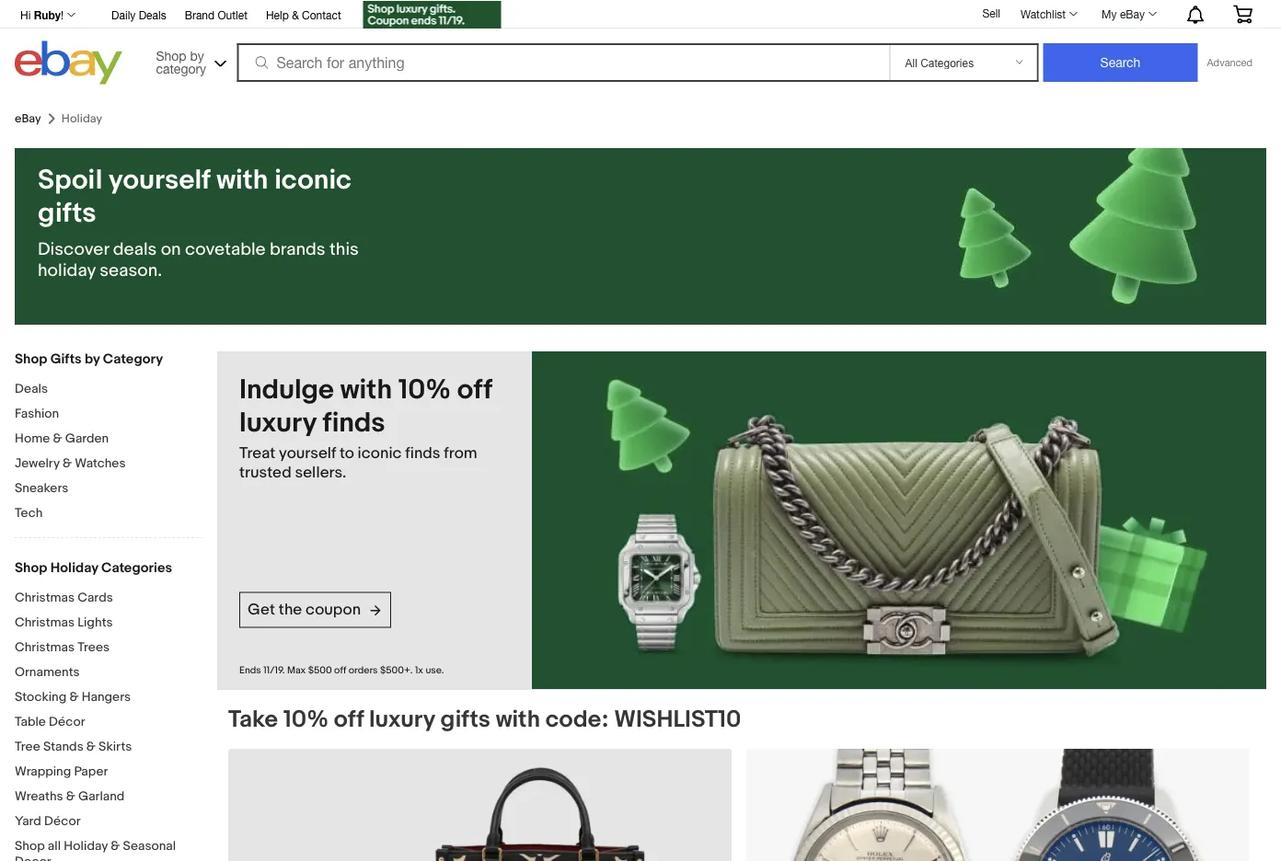 Task type: vqa. For each thing, say whether or not it's contained in the screenshot.
No Interest if paid in full in 6 mo on $99+ with PayPal Credit* 6
no



Task type: describe. For each thing, give the bounding box(es) containing it.
seasonal
[[123, 839, 176, 854]]

1 vertical spatial 10%
[[283, 706, 329, 734]]

season.
[[100, 260, 162, 282]]

deals fashion home & garden jewelry & watches sneakers tech
[[15, 381, 126, 521]]

my ebay
[[1102, 7, 1145, 20]]

jewelry
[[15, 456, 60, 471]]

brand
[[185, 8, 215, 21]]

shop holiday categories
[[15, 560, 172, 576]]

indulge with 10% off luxury finds main content
[[217, 352, 1267, 862]]

indulge
[[239, 374, 334, 407]]

trees
[[77, 640, 110, 655]]

garden
[[65, 431, 109, 446]]

home & garden link
[[15, 431, 203, 448]]

1x
[[415, 665, 423, 677]]

2 vertical spatial off
[[334, 706, 364, 734]]

1 vertical spatial luxury
[[369, 706, 435, 734]]

none submit inside shop by category banner
[[1043, 43, 1198, 82]]

help & contact
[[266, 8, 341, 21]]

spoil yourself with iconic gifts discover deals on covetable brands this holiday season.
[[38, 164, 359, 282]]

paper
[[74, 764, 108, 780]]

Search for anything text field
[[240, 45, 886, 80]]

categories
[[101, 560, 172, 576]]

home
[[15, 431, 50, 446]]

ends
[[239, 665, 261, 677]]

wrapping
[[15, 764, 71, 780]]

christmas lights link
[[15, 615, 203, 632]]

advanced
[[1207, 57, 1253, 69]]

sneakers
[[15, 481, 68, 496]]

account navigation
[[10, 0, 1267, 31]]

& left the skirts at the bottom of page
[[86, 739, 96, 755]]

tree stands & skirts link
[[15, 739, 203, 757]]

sell
[[983, 7, 1001, 19]]

help & contact link
[[266, 6, 341, 26]]

decor
[[15, 854, 51, 862]]

covetable
[[185, 239, 266, 261]]

shop all holiday & seasonal decor link
[[15, 839, 203, 862]]

0 vertical spatial décor
[[49, 714, 85, 730]]

shop for shop by category
[[156, 48, 187, 63]]

stocking & hangers link
[[15, 690, 203, 707]]

garland
[[78, 789, 125, 805]]

stocking
[[15, 690, 67, 705]]

christmas cards christmas lights christmas trees ornaments stocking & hangers table décor tree stands & skirts wrapping paper wreaths & garland yard décor shop all holiday & seasonal decor
[[15, 590, 176, 862]]

my ebay link
[[1092, 3, 1165, 25]]

treat
[[239, 444, 275, 463]]

get the coupon image
[[363, 1, 501, 29]]

ends 11/19. max $500 off orders $500+. 1x use.
[[239, 665, 444, 677]]

category
[[103, 351, 163, 367]]

take
[[228, 706, 278, 734]]

max
[[287, 665, 306, 677]]

get the coupon
[[248, 601, 361, 620]]

0 vertical spatial holiday
[[50, 560, 98, 576]]

none text field inside indulge with 10% off luxury finds "main content"
[[746, 749, 1250, 862]]

off inside indulge with 10% off luxury finds treat yourself to iconic finds from trusted sellers.
[[457, 374, 492, 407]]

jewelry & watches link
[[15, 456, 203, 473]]

the
[[279, 601, 302, 620]]

1 vertical spatial off
[[334, 665, 346, 677]]

from
[[444, 444, 477, 463]]

tech link
[[15, 505, 203, 523]]

sneakers link
[[15, 481, 203, 498]]

lights
[[77, 615, 113, 631]]

help
[[266, 8, 289, 21]]

coupon
[[306, 601, 361, 620]]

2 horizontal spatial with
[[496, 706, 540, 734]]

outlet
[[218, 8, 248, 21]]

with inside spoil yourself with iconic gifts discover deals on covetable brands this holiday season.
[[216, 164, 268, 197]]

table
[[15, 714, 46, 730]]

skirts
[[99, 739, 132, 755]]

stands
[[43, 739, 84, 755]]

with inside indulge with 10% off luxury finds treat yourself to iconic finds from trusted sellers.
[[340, 374, 392, 407]]

wishlist10
[[614, 706, 741, 734]]

cards
[[77, 590, 113, 606]]

orders
[[349, 665, 378, 677]]

deals inside deals fashion home & garden jewelry & watches sneakers tech
[[15, 381, 48, 397]]

tech
[[15, 505, 43, 521]]

& down yard décor link
[[111, 839, 120, 854]]

gifts for 10%
[[440, 706, 491, 734]]

get
[[248, 601, 275, 620]]

ebay link
[[15, 112, 41, 126]]

ornaments link
[[15, 665, 203, 682]]

0 horizontal spatial by
[[85, 351, 100, 367]]

yard
[[15, 814, 41, 829]]

your shopping cart image
[[1233, 5, 1254, 23]]

watchlist link
[[1011, 3, 1086, 25]]

none text field inside indulge with 10% off luxury finds "main content"
[[228, 749, 732, 862]]

10% inside indulge with 10% off luxury finds treat yourself to iconic finds from trusted sellers.
[[398, 374, 451, 407]]

fashion link
[[15, 406, 203, 423]]

fashion
[[15, 406, 59, 422]]

yourself inside indulge with 10% off luxury finds treat yourself to iconic finds from trusted sellers.
[[279, 444, 336, 463]]

11/19.
[[263, 665, 285, 677]]

shop inside the christmas cards christmas lights christmas trees ornaments stocking & hangers table décor tree stands & skirts wrapping paper wreaths & garland yard décor shop all holiday & seasonal decor
[[15, 839, 45, 854]]

iconic inside spoil yourself with iconic gifts discover deals on covetable brands this holiday season.
[[275, 164, 352, 197]]

christmas trees link
[[15, 640, 203, 657]]

ornaments
[[15, 665, 80, 680]]

$500
[[308, 665, 332, 677]]

2 christmas from the top
[[15, 615, 75, 631]]

wrapping paper link
[[15, 764, 203, 782]]

gifts for yourself
[[38, 197, 96, 230]]

1 vertical spatial décor
[[44, 814, 81, 829]]

gifts
[[50, 351, 82, 367]]

code:
[[546, 706, 609, 734]]

ebay inside my ebay link
[[1120, 7, 1145, 20]]

hi
[[20, 8, 31, 21]]

iconic inside indulge with 10% off luxury finds treat yourself to iconic finds from trusted sellers.
[[358, 444, 402, 463]]



Task type: locate. For each thing, give the bounding box(es) containing it.
get the coupon link
[[239, 592, 391, 628]]

3 christmas from the top
[[15, 640, 75, 655]]

shop down brand
[[156, 48, 187, 63]]

shop for shop holiday categories
[[15, 560, 47, 576]]

décor
[[49, 714, 85, 730], [44, 814, 81, 829]]

by down brand
[[190, 48, 204, 63]]

1 christmas from the top
[[15, 590, 75, 606]]

1 horizontal spatial gifts
[[440, 706, 491, 734]]

brand outlet
[[185, 8, 248, 21]]

trusted
[[239, 463, 291, 482]]

ruby
[[34, 8, 61, 21]]

finds
[[323, 407, 385, 440], [405, 444, 441, 463]]

luxury inside indulge with 10% off luxury finds treat yourself to iconic finds from trusted sellers.
[[239, 407, 316, 440]]

0 vertical spatial ebay
[[1120, 7, 1145, 20]]

this
[[330, 239, 359, 261]]

0 vertical spatial luxury
[[239, 407, 316, 440]]

gifts inside indulge with 10% off luxury finds "main content"
[[440, 706, 491, 734]]

0 vertical spatial yourself
[[109, 164, 210, 197]]

by
[[190, 48, 204, 63], [85, 351, 100, 367]]

holiday inside the christmas cards christmas lights christmas trees ornaments stocking & hangers table décor tree stands & skirts wrapping paper wreaths & garland yard décor shop all holiday & seasonal decor
[[64, 839, 108, 854]]

1 vertical spatial with
[[340, 374, 392, 407]]

0 vertical spatial by
[[190, 48, 204, 63]]

christmas cards link
[[15, 590, 203, 608]]

décor up stands
[[49, 714, 85, 730]]

to
[[340, 444, 354, 463]]

0 horizontal spatial gifts
[[38, 197, 96, 230]]

luxury
[[239, 407, 316, 440], [369, 706, 435, 734]]

by inside shop by category
[[190, 48, 204, 63]]

yard décor link
[[15, 814, 203, 831]]

indulge with 10% off luxury finds treat yourself to iconic finds from trusted sellers.
[[239, 374, 492, 482]]

& left hangers
[[69, 690, 79, 705]]

0 vertical spatial finds
[[323, 407, 385, 440]]

1 horizontal spatial 10%
[[398, 374, 451, 407]]

contact
[[302, 8, 341, 21]]

by right the gifts
[[85, 351, 100, 367]]

use.
[[426, 665, 444, 677]]

1 horizontal spatial by
[[190, 48, 204, 63]]

deals link
[[15, 381, 203, 399]]

watchlist
[[1021, 7, 1066, 20]]

gifts up discover
[[38, 197, 96, 230]]

wreaths
[[15, 789, 63, 805]]

10%
[[398, 374, 451, 407], [283, 706, 329, 734]]

deals inside account navigation
[[139, 8, 166, 21]]

watches
[[75, 456, 126, 471]]

1 horizontal spatial finds
[[405, 444, 441, 463]]

yourself inside spoil yourself with iconic gifts discover deals on covetable brands this holiday season.
[[109, 164, 210, 197]]

shop by category button
[[148, 41, 231, 81]]

&
[[292, 8, 299, 21], [53, 431, 62, 446], [63, 456, 72, 471], [69, 690, 79, 705], [86, 739, 96, 755], [66, 789, 75, 805], [111, 839, 120, 854]]

0 vertical spatial off
[[457, 374, 492, 407]]

take 10% off luxury gifts with code: wishlist10
[[228, 706, 741, 734]]

yourself left the to
[[279, 444, 336, 463]]

0 horizontal spatial yourself
[[109, 164, 210, 197]]

1 vertical spatial ebay
[[15, 112, 41, 126]]

0 vertical spatial christmas
[[15, 590, 75, 606]]

daily
[[112, 8, 136, 21]]

0 horizontal spatial deals
[[15, 381, 48, 397]]

on
[[161, 239, 181, 261]]

iconic
[[275, 164, 352, 197], [358, 444, 402, 463]]

luxury up treat at the bottom left
[[239, 407, 316, 440]]

0 horizontal spatial ebay
[[15, 112, 41, 126]]

None submit
[[1043, 43, 1198, 82]]

None text field
[[746, 749, 1250, 862]]

& left garland
[[66, 789, 75, 805]]

with
[[216, 164, 268, 197], [340, 374, 392, 407], [496, 706, 540, 734]]

ebay
[[1120, 7, 1145, 20], [15, 112, 41, 126]]

finds left from at left
[[405, 444, 441, 463]]

0 vertical spatial gifts
[[38, 197, 96, 230]]

shop
[[156, 48, 187, 63], [15, 351, 47, 367], [15, 560, 47, 576], [15, 839, 45, 854]]

daily deals
[[112, 8, 166, 21]]

christmas
[[15, 590, 75, 606], [15, 615, 75, 631], [15, 640, 75, 655]]

brands
[[270, 239, 326, 261]]

0 vertical spatial 10%
[[398, 374, 451, 407]]

all
[[48, 839, 61, 854]]

holiday
[[50, 560, 98, 576], [64, 839, 108, 854]]

1 vertical spatial christmas
[[15, 615, 75, 631]]

& right help
[[292, 8, 299, 21]]

shop by category banner
[[10, 0, 1267, 89]]

!
[[61, 8, 64, 21]]

décor up all
[[44, 814, 81, 829]]

& right home
[[53, 431, 62, 446]]

with up covetable
[[216, 164, 268, 197]]

ebay right my
[[1120, 7, 1145, 20]]

off down ends 11/19. max $500 off orders $500+. 1x use.
[[334, 706, 364, 734]]

0 vertical spatial deals
[[139, 8, 166, 21]]

with up the to
[[340, 374, 392, 407]]

shop gifts by category
[[15, 351, 163, 367]]

table décor link
[[15, 714, 203, 732]]

deals up fashion
[[15, 381, 48, 397]]

2 vertical spatial christmas
[[15, 640, 75, 655]]

deals
[[113, 239, 157, 261]]

yourself up on
[[109, 164, 210, 197]]

deals
[[139, 8, 166, 21], [15, 381, 48, 397]]

luxury down $500+.
[[369, 706, 435, 734]]

wreaths & garland link
[[15, 789, 203, 806]]

gifts inside spoil yourself with iconic gifts discover deals on covetable brands this holiday season.
[[38, 197, 96, 230]]

ebay up spoil
[[15, 112, 41, 126]]

advanced link
[[1198, 44, 1262, 81]]

1 horizontal spatial with
[[340, 374, 392, 407]]

0 horizontal spatial 10%
[[283, 706, 329, 734]]

holiday
[[38, 260, 96, 282]]

0 horizontal spatial with
[[216, 164, 268, 197]]

1 vertical spatial gifts
[[440, 706, 491, 734]]

sell link
[[974, 7, 1009, 19]]

off right "$500"
[[334, 665, 346, 677]]

deals right daily at the top left of page
[[139, 8, 166, 21]]

gifts
[[38, 197, 96, 230], [440, 706, 491, 734]]

1 vertical spatial iconic
[[358, 444, 402, 463]]

shop inside shop by category
[[156, 48, 187, 63]]

& right 'jewelry'
[[63, 456, 72, 471]]

iconic up brands
[[275, 164, 352, 197]]

category
[[156, 61, 206, 76]]

sellers.
[[295, 463, 346, 482]]

1 horizontal spatial deals
[[139, 8, 166, 21]]

1 vertical spatial finds
[[405, 444, 441, 463]]

hangers
[[82, 690, 131, 705]]

0 vertical spatial with
[[216, 164, 268, 197]]

0 vertical spatial iconic
[[275, 164, 352, 197]]

shop down tech on the bottom of the page
[[15, 560, 47, 576]]

off
[[457, 374, 492, 407], [334, 665, 346, 677], [334, 706, 364, 734]]

1 vertical spatial deals
[[15, 381, 48, 397]]

tree
[[15, 739, 40, 755]]

1 horizontal spatial luxury
[[369, 706, 435, 734]]

& inside account navigation
[[292, 8, 299, 21]]

shop left all
[[15, 839, 45, 854]]

0 horizontal spatial finds
[[323, 407, 385, 440]]

0 horizontal spatial iconic
[[275, 164, 352, 197]]

shop by category
[[156, 48, 206, 76]]

brand outlet link
[[185, 6, 248, 26]]

2 vertical spatial with
[[496, 706, 540, 734]]

shop for shop gifts by category
[[15, 351, 47, 367]]

off up from at left
[[457, 374, 492, 407]]

1 horizontal spatial ebay
[[1120, 7, 1145, 20]]

1 horizontal spatial iconic
[[358, 444, 402, 463]]

with left the code:
[[496, 706, 540, 734]]

1 vertical spatial holiday
[[64, 839, 108, 854]]

finds up the to
[[323, 407, 385, 440]]

10% down max
[[283, 706, 329, 734]]

hi ruby !
[[20, 8, 64, 21]]

1 vertical spatial yourself
[[279, 444, 336, 463]]

holiday up cards
[[50, 560, 98, 576]]

holiday right all
[[64, 839, 108, 854]]

1 vertical spatial by
[[85, 351, 100, 367]]

iconic right the to
[[358, 444, 402, 463]]

my
[[1102, 7, 1117, 20]]

1 horizontal spatial yourself
[[279, 444, 336, 463]]

shop left the gifts
[[15, 351, 47, 367]]

10% up from at left
[[398, 374, 451, 407]]

gifts down use.
[[440, 706, 491, 734]]

None text field
[[228, 749, 732, 862]]

0 horizontal spatial luxury
[[239, 407, 316, 440]]

yourself
[[109, 164, 210, 197], [279, 444, 336, 463]]



